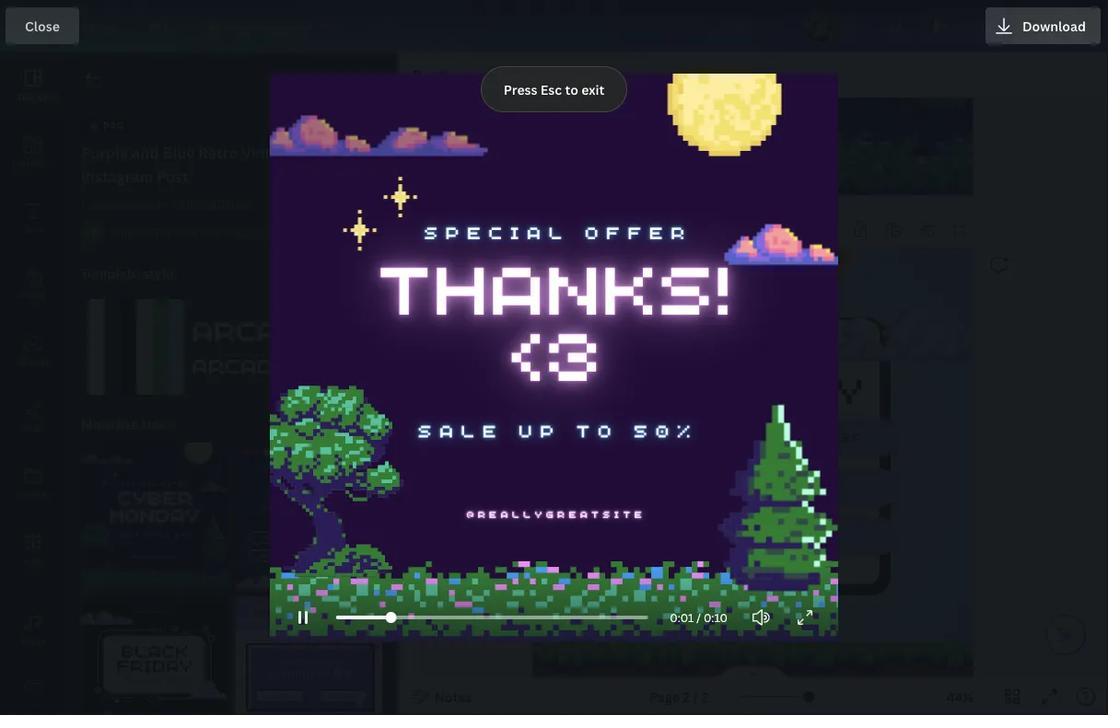 Task type: vqa. For each thing, say whether or not it's contained in the screenshot.
the NEW
yes



Task type: describe. For each thing, give the bounding box(es) containing it.
join
[[707, 574, 748, 595]]

audio
[[20, 636, 46, 648]]

0 vertical spatial gamer
[[333, 308, 441, 349]]

vintage
[[242, 143, 296, 163]]

and
[[132, 143, 159, 163]]

offer
[[585, 218, 692, 244]]

post inside purple and blue retro vintage giveaway instagram post
[[157, 167, 188, 187]]

recent
[[759, 427, 817, 445]]

dark blue night sky illustrative quiz time game instagram post group
[[235, 443, 382, 590]]

modern y2k motivational instagram post image
[[235, 598, 382, 716]]

like
[[117, 416, 139, 434]]

canva assistant image
[[1055, 625, 1077, 647]]

pro
[[103, 120, 124, 132]]

giveaway inside purple and blue retro vintage giveaway instagram post
[[299, 143, 368, 163]]

10.0s
[[958, 17, 991, 35]]

purple neon tech geometric cyber monday instagram post image
[[81, 443, 228, 590]]

instagram inside purple and blue retro vintage giveaway instagram post
[[81, 167, 153, 187]]

2 instagram from the top
[[81, 198, 134, 213]]

notes button
[[405, 683, 480, 712]]

sale
[[418, 417, 504, 443]]

press
[[504, 81, 538, 99]]

up
[[518, 417, 562, 443]]

0:01
[[670, 611, 694, 626]]

elements
[[12, 157, 54, 169]]

0 vertical spatial @reallygreatsite
[[685, 91, 824, 102]]

special
[[424, 218, 570, 244]]

/ inside <3 dialog
[[697, 611, 701, 626]]

apps
[[22, 555, 45, 567]]

brand
[[20, 289, 47, 302]]

now
[[754, 574, 792, 595]]

side panel tab list
[[0, 53, 66, 716]]

x
[[203, 198, 209, 213]]

show pages image
[[709, 666, 798, 681]]

draw
[[22, 422, 45, 434]]

text button
[[0, 185, 66, 252]]

page for page 2 -
[[533, 222, 563, 239]]

px
[[242, 198, 255, 213]]

tag
[[686, 477, 715, 494]]

press esc to exit
[[504, 81, 605, 99]]

page for page 2 / 2
[[650, 689, 680, 706]]

projects button
[[0, 451, 66, 517]]

join now
[[707, 574, 792, 595]]

videos
[[18, 702, 48, 715]]

2 1080 from the left
[[211, 198, 239, 213]]

more
[[138, 225, 166, 241]]

purple
[[81, 143, 128, 163]]

to for up
[[576, 417, 619, 443]]

page 2 -
[[533, 222, 584, 239]]

close
[[25, 17, 60, 35]]

purple and blue retro vintage giveaway instagram post
[[81, 143, 368, 187]]

like
[[686, 427, 721, 445]]

audio button
[[0, 598, 66, 664]]

0 horizontal spatial post
[[778, 526, 817, 543]]

1 1080 from the left
[[173, 198, 200, 213]]

close button
[[6, 7, 79, 44]]

magic switch
[[224, 17, 307, 35]]

special offer
[[424, 218, 692, 244]]

to for esc
[[565, 81, 579, 99]]

1 horizontal spatial post
[[821, 427, 860, 445]]

by
[[169, 225, 182, 241]]

2 arcade from the top
[[192, 349, 289, 380]]

notes
[[435, 689, 472, 706]]

1 vertical spatial gamer
[[297, 349, 379, 380]]

people
[[734, 477, 791, 494]]

std
[[257, 225, 275, 241]]

Design title text field
[[699, 7, 796, 44]]



Task type: locate. For each thing, give the bounding box(es) containing it.
uploads
[[15, 356, 52, 368]]

1 vertical spatial giveaway
[[635, 360, 864, 414]]

sale up to 50%
[[418, 417, 698, 443]]

sinar
[[185, 225, 212, 241]]

gamer
[[333, 308, 441, 349], [297, 349, 379, 380]]

0:01 / 0:10
[[670, 611, 728, 626]]

2 horizontal spatial 2
[[702, 689, 709, 706]]

1 horizontal spatial giveaway
[[635, 360, 864, 414]]

0 horizontal spatial this
[[142, 416, 165, 434]]

post down "blue"
[[157, 167, 188, 187]]

1 horizontal spatial @reallygreatsite
[[685, 91, 824, 102]]

blue
[[163, 143, 195, 163]]

1 vertical spatial instagram
[[81, 198, 134, 213]]

1 vertical spatial arcade
[[192, 349, 289, 380]]

esc
[[541, 81, 562, 99]]

instagram down purple
[[81, 167, 153, 187]]

home
[[74, 17, 111, 35]]

2 for /
[[683, 689, 690, 706]]

1080 right x
[[211, 198, 239, 213]]

<3
[[507, 295, 601, 400]]

draw button
[[0, 384, 66, 451]]

1 vertical spatial /
[[693, 689, 698, 706]]

post up the more
[[137, 198, 161, 213]]

view more by sinar padang std
[[111, 225, 275, 241]]

2 for -
[[566, 222, 573, 239]]

/
[[697, 611, 701, 626], [693, 689, 698, 706]]

instagram
[[81, 167, 153, 187], [81, 198, 134, 213]]

magic
[[224, 17, 261, 35]]

page 2 / 2
[[650, 689, 709, 706]]

Page title text field
[[584, 221, 674, 240]]

instagram post
[[81, 198, 161, 213]]

1080
[[173, 198, 200, 213], [211, 198, 239, 213]]

instagram up view
[[81, 198, 134, 213]]

giveaway up the our
[[635, 360, 864, 414]]

brand button
[[0, 252, 66, 318]]

style
[[143, 265, 173, 282]]

dark blue night sky illustrative quiz time game instagram post image
[[235, 443, 382, 590]]

page left -
[[533, 222, 563, 239]]

to right up
[[576, 417, 619, 443]]

like our recent post
[[686, 427, 860, 445]]

1 vertical spatial page
[[650, 689, 680, 706]]

0:10
[[704, 611, 728, 626]]

tag 3 people
[[686, 477, 791, 494]]

0 horizontal spatial 2
[[566, 222, 573, 239]]

sinar padang std element
[[81, 222, 103, 244]]

this right share
[[739, 526, 774, 543]]

main menu bar
[[0, 0, 1109, 53]]

1 horizontal spatial page
[[650, 689, 680, 706]]

to right the esc
[[565, 81, 579, 99]]

@reallygreatsite
[[685, 91, 824, 102], [467, 508, 646, 521]]

0 vertical spatial giveaway
[[299, 143, 368, 163]]

1080 left x
[[173, 198, 200, 213]]

home link
[[59, 7, 126, 44]]

1 vertical spatial post
[[778, 526, 817, 543]]

1 instagram from the top
[[81, 167, 153, 187]]

1 vertical spatial post
[[137, 198, 161, 213]]

/ inside button
[[693, 689, 698, 706]]

design
[[18, 90, 48, 103]]

10.0s button
[[921, 7, 1006, 44]]

padang
[[215, 225, 254, 241]]

post up the now
[[778, 526, 817, 543]]

-
[[576, 222, 581, 239]]

giveaway
[[299, 143, 368, 163], [635, 360, 864, 414]]

page 2 / 2 button
[[643, 683, 716, 712]]

/ right 0:01
[[697, 611, 701, 626]]

this
[[142, 416, 165, 434], [739, 526, 774, 543]]

to inside <3 dialog
[[576, 417, 619, 443]]

0 vertical spatial instagram
[[81, 167, 153, 187]]

@reallygreatsite down design title text field
[[685, 91, 824, 102]]

template
[[81, 265, 140, 282]]

sinar padang std image
[[81, 222, 103, 244]]

new
[[319, 19, 343, 32]]

this right like on the left of the page
[[142, 416, 165, 434]]

more like this
[[81, 416, 165, 434]]

@reallygreatsite inside <3 dialog
[[467, 508, 646, 521]]

0 vertical spatial post
[[157, 167, 188, 187]]

0 horizontal spatial 1080
[[173, 198, 200, 213]]

0 vertical spatial arcade
[[192, 308, 322, 349]]

text
[[24, 223, 42, 235]]

elements button
[[0, 119, 66, 185]]

thanks!
[[376, 230, 733, 334]]

1 horizontal spatial 2
[[683, 689, 690, 706]]

post
[[821, 427, 860, 445], [778, 526, 817, 543]]

post right recent
[[821, 427, 860, 445]]

view
[[111, 225, 136, 241]]

view more by sinar padang std button
[[111, 224, 275, 242]]

1 horizontal spatial this
[[739, 526, 774, 543]]

download
[[1023, 17, 1086, 35]]

apps button
[[0, 517, 66, 583]]

arcade
[[192, 308, 322, 349], [192, 349, 289, 380]]

projects
[[15, 488, 52, 501]]

our
[[726, 427, 755, 445]]

post
[[157, 167, 188, 187], [137, 198, 161, 213]]

share this post
[[686, 526, 817, 543]]

arcade gamer arcade gamer
[[192, 308, 441, 380]]

2 down 0:01 / 0:10
[[702, 689, 709, 706]]

download button
[[986, 7, 1101, 44]]

0 vertical spatial this
[[142, 416, 165, 434]]

0 horizontal spatial @reallygreatsite
[[467, 508, 646, 521]]

0 vertical spatial post
[[821, 427, 860, 445]]

retro
[[199, 143, 238, 163]]

0 horizontal spatial page
[[533, 222, 563, 239]]

2 left -
[[566, 222, 573, 239]]

1 vertical spatial to
[[576, 417, 619, 443]]

hide image
[[397, 340, 409, 428]]

3
[[720, 477, 729, 494]]

1 vertical spatial this
[[739, 526, 774, 543]]

share
[[686, 526, 734, 543]]

@reallygreatsite down sale up to 50% on the bottom of page
[[467, 508, 646, 521]]

1 vertical spatial @reallygreatsite
[[467, 508, 646, 521]]

page
[[533, 222, 563, 239], [650, 689, 680, 706]]

0 vertical spatial page
[[533, 222, 563, 239]]

Seek bar range field
[[314, 594, 670, 642]]

2 down 0:01
[[683, 689, 690, 706]]

page down 0:01
[[650, 689, 680, 706]]

<3 dialog
[[0, 0, 1109, 716]]

0 vertical spatial /
[[697, 611, 701, 626]]

2
[[566, 222, 573, 239], [683, 689, 690, 706], [702, 689, 709, 706]]

uploads button
[[0, 318, 66, 384]]

page inside button
[[650, 689, 680, 706]]

more
[[81, 416, 114, 434]]

0 vertical spatial to
[[565, 81, 579, 99]]

to
[[565, 81, 579, 99], [576, 417, 619, 443]]

videos button
[[0, 664, 66, 716]]

giveaway right vintage
[[299, 143, 368, 163]]

0 horizontal spatial giveaway
[[299, 143, 368, 163]]

/ down 0:01 / 0:10
[[693, 689, 698, 706]]

1 horizontal spatial 1080
[[211, 198, 239, 213]]

1080 x 1080 px
[[173, 198, 255, 213]]

black and neon green retro geometric black friday instagram post image
[[81, 598, 228, 716]]

exit
[[582, 81, 605, 99]]

switch
[[264, 17, 307, 35]]

template style
[[81, 265, 173, 282]]

1 arcade from the top
[[192, 308, 322, 349]]

50%
[[634, 417, 698, 443]]

design button
[[0, 53, 66, 119]]



